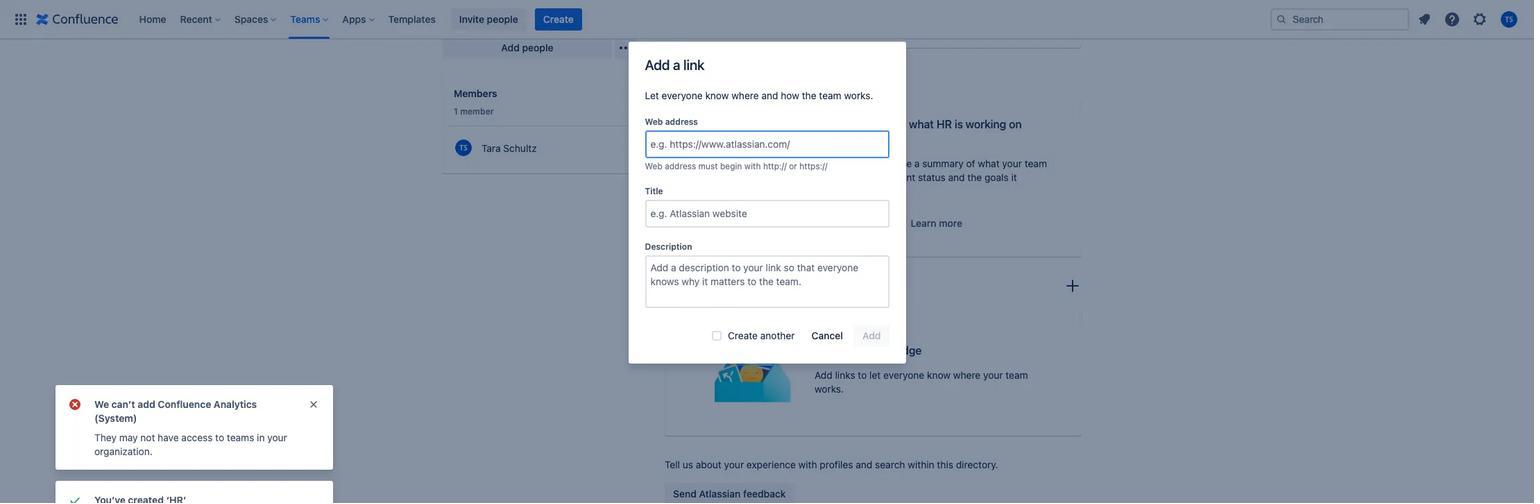 Task type: describe. For each thing, give the bounding box(es) containing it.
directory.
[[956, 459, 998, 471]]

hr
[[937, 118, 952, 130]]

access
[[181, 432, 213, 443]]

with inside add a link dialog
[[745, 161, 761, 171]]

works
[[820, 172, 847, 183]]

teams
[[227, 432, 254, 443]]

they may not have access to teams in your organization.
[[94, 432, 287, 457]]

links
[[665, 280, 692, 292]]

error image
[[67, 396, 83, 413]]

of inside help teammates see a summary of what your team works on, the current status and the goals it contributes to.
[[966, 158, 975, 169]]

links
[[835, 369, 855, 381]]

the inside add a link dialog
[[802, 90, 817, 101]]

create for create another
[[728, 330, 758, 341]]

cancel button
[[803, 325, 852, 347]]

search image
[[1276, 14, 1287, 25]]

organization.
[[94, 446, 152, 457]]

this
[[937, 459, 953, 471]]

learn
[[911, 217, 937, 229]]

to inside they may not have access to teams in your organization.
[[215, 432, 224, 443]]

learn more button
[[902, 212, 971, 235]]

another
[[760, 330, 795, 341]]

add for add links to let everyone know where your team works.
[[815, 369, 833, 381]]

must
[[699, 161, 718, 171]]

confluence
[[158, 398, 211, 410]]

one
[[489, 7, 506, 19]]

add a link
[[645, 57, 705, 73]]

add a link dialog
[[628, 42, 906, 364]]

1
[[454, 106, 458, 117]]

current
[[883, 172, 916, 183]]

to.
[[874, 185, 886, 197]]

atlassian
[[699, 488, 741, 500]]

in inside they may not have access to teams in your organization.
[[257, 432, 265, 443]]

your inside they may not have access to teams in your organization.
[[267, 432, 287, 443]]

web address
[[645, 117, 698, 127]]

the up powered in the top right of the page
[[842, 118, 859, 130]]

team for add links to let everyone know where your team works.
[[1006, 369, 1028, 381]]

on
[[1009, 118, 1022, 130]]

status inside help teammates see a summary of what your team works on, the current status and the goals it contributes to.
[[918, 172, 946, 183]]

(system)
[[94, 412, 137, 424]]

everyone inside add links to let everyone know where your team works.
[[883, 369, 925, 381]]

'description'
[[492, 0, 546, 5]]

add people
[[501, 42, 553, 53]]

send atlassian feedback button
[[665, 483, 794, 503]]

members
[[454, 87, 497, 99]]

description
[[645, 241, 692, 252]]

about
[[696, 459, 722, 471]]

dismiss image
[[308, 399, 319, 410]]

there's
[[443, 0, 476, 5]]

see
[[820, 118, 840, 130]]

add for add people
[[501, 42, 520, 53]]

how
[[781, 90, 799, 101]]

1 vertical spatial with
[[798, 459, 817, 471]]

create for create
[[543, 13, 574, 25]]

could
[[443, 7, 467, 19]]

see
[[896, 158, 912, 169]]

1 horizontal spatial and
[[856, 459, 873, 471]]

no
[[478, 0, 489, 5]]

you
[[608, 0, 624, 5]]

invite
[[459, 13, 484, 25]]

1 horizontal spatial to
[[733, 71, 743, 83]]

add people button
[[443, 37, 612, 59]]

working
[[966, 118, 1006, 130]]

let everyone know where and how the team works.
[[645, 90, 873, 101]]

Description text field
[[645, 255, 889, 308]]

get
[[829, 217, 845, 229]]

the left goals
[[968, 172, 982, 183]]

contributing to
[[665, 71, 743, 83]]

0 vertical spatial status
[[862, 118, 893, 130]]

us
[[683, 459, 693, 471]]

Title field
[[646, 201, 888, 226]]

a inside dialog
[[673, 57, 680, 73]]

contributing
[[665, 71, 730, 83]]

tell
[[665, 459, 680, 471]]

where inside add links to let everyone know where your team works.
[[953, 369, 981, 381]]

works. inside add links to let everyone know where your team works.
[[815, 383, 844, 395]]

spaces button
[[230, 8, 282, 30]]

get atlas free
[[829, 217, 891, 229]]

apps button
[[338, 8, 380, 30]]

title
[[645, 186, 663, 196]]

get atlas free button
[[820, 212, 900, 235]]

goals
[[985, 172, 1009, 183]]

atlas image
[[820, 138, 831, 150]]

settings icon image
[[1472, 11, 1489, 27]]

add inside we can't add confluence analytics (system)
[[138, 398, 155, 410]]

share
[[815, 344, 844, 357]]

is
[[955, 118, 963, 130]]

member
[[460, 106, 494, 117]]

spaces
[[234, 13, 268, 25]]

people for invite people
[[487, 13, 518, 25]]

analytics
[[214, 398, 257, 410]]

help teammates see a summary of what your team works on, the current status and the goals it contributes to.
[[820, 158, 1047, 197]]

home
[[139, 13, 166, 25]]

begin
[[720, 161, 742, 171]]

by
[[870, 139, 880, 149]]

the down the teammates
[[866, 172, 880, 183]]



Task type: vqa. For each thing, say whether or not it's contained in the screenshot.
More ICON
no



Task type: locate. For each thing, give the bounding box(es) containing it.
know right the let
[[927, 369, 951, 381]]

1 horizontal spatial everyone
[[883, 369, 925, 381]]

1 vertical spatial to
[[858, 369, 867, 381]]

know inside add a link dialog
[[705, 90, 729, 101]]

0 vertical spatial what
[[909, 118, 934, 130]]

what left hr
[[909, 118, 934, 130]]

Web address field
[[646, 132, 888, 157]]

add down invite people button
[[501, 42, 520, 53]]

0 horizontal spatial atlas
[[847, 217, 870, 229]]

0 horizontal spatial know
[[705, 90, 729, 101]]

and
[[762, 90, 778, 101], [948, 172, 965, 183], [856, 459, 873, 471]]

0 horizontal spatial with
[[745, 161, 761, 171]]

0 horizontal spatial add
[[501, 42, 520, 53]]

a
[[673, 57, 680, 73], [915, 158, 920, 169]]

1 vertical spatial atlas
[[847, 217, 870, 229]]

atlas right by
[[882, 139, 902, 149]]

0 vertical spatial people
[[487, 13, 518, 25]]

tell us about your experience with profiles and search within this directory.
[[665, 459, 998, 471]]

0 horizontal spatial status
[[862, 118, 893, 130]]

2 vertical spatial and
[[856, 459, 873, 471]]

people for add people
[[522, 42, 553, 53]]

teammates
[[844, 158, 893, 169]]

1 web from the top
[[645, 117, 663, 127]]

knowledge
[[866, 344, 922, 357]]

https://
[[800, 161, 828, 171]]

team inside add a link dialog
[[819, 90, 842, 101]]

know down contributing to
[[705, 90, 729, 101]]

1 vertical spatial works.
[[815, 383, 844, 395]]

search
[[875, 459, 905, 471]]

web down let
[[645, 117, 663, 127]]

not
[[140, 432, 155, 443]]

0 horizontal spatial everyone
[[662, 90, 703, 101]]

the
[[802, 90, 817, 101], [842, 118, 859, 130], [866, 172, 880, 183], [968, 172, 982, 183], [847, 344, 864, 357]]

0 horizontal spatial what
[[909, 118, 934, 130]]

1 vertical spatial in
[[257, 432, 265, 443]]

apps
[[342, 13, 366, 25]]

with right begin
[[745, 161, 761, 171]]

add inside add links to let everyone know where your team works.
[[815, 369, 833, 381]]

add up let
[[645, 57, 670, 73]]

1 horizontal spatial where
[[953, 369, 981, 381]]

add
[[501, 42, 520, 53], [645, 57, 670, 73], [815, 369, 833, 381]]

confluence image
[[36, 11, 118, 27], [36, 11, 118, 27]]

0 vertical spatial add
[[470, 7, 487, 19]]

success image
[[67, 492, 83, 503]]

create down 'team', at top
[[543, 13, 574, 25]]

team
[[819, 90, 842, 101], [1025, 158, 1047, 169], [1006, 369, 1028, 381]]

powered by atlas link
[[820, 138, 1059, 150]]

1 horizontal spatial status
[[918, 172, 946, 183]]

1 vertical spatial add
[[645, 57, 670, 73]]

create
[[543, 13, 574, 25], [728, 330, 758, 341]]

create inside add a link dialog
[[728, 330, 758, 341]]

summary
[[922, 158, 964, 169]]

people inside button
[[522, 42, 553, 53]]

web for web address
[[645, 117, 663, 127]]

of right summary at the top right of the page
[[966, 158, 975, 169]]

0 vertical spatial with
[[745, 161, 761, 171]]

in up create link at left top
[[549, 0, 557, 5]]

there's no 'description' in 'team', but you could add one here.
[[443, 0, 624, 19]]

0 vertical spatial of
[[896, 118, 906, 130]]

create left another on the bottom
[[728, 330, 758, 341]]

know
[[705, 90, 729, 101], [927, 369, 951, 381]]

1 vertical spatial create
[[728, 330, 758, 341]]

0 vertical spatial and
[[762, 90, 778, 101]]

2 vertical spatial team
[[1006, 369, 1028, 381]]

1 vertical spatial know
[[927, 369, 951, 381]]

a right see
[[915, 158, 920, 169]]

0 vertical spatial add
[[501, 42, 520, 53]]

they
[[94, 432, 117, 443]]

see the status of what hr is working on
[[820, 118, 1022, 130]]

let
[[870, 369, 881, 381]]

0 vertical spatial team
[[819, 90, 842, 101]]

0 vertical spatial where
[[732, 90, 759, 101]]

0 vertical spatial a
[[673, 57, 680, 73]]

address left must
[[665, 161, 696, 171]]

1 horizontal spatial with
[[798, 459, 817, 471]]

1 vertical spatial a
[[915, 158, 920, 169]]

address down contributing
[[665, 117, 698, 127]]

add inside the there's no 'description' in 'team', but you could add one here.
[[470, 7, 487, 19]]

what inside help teammates see a summary of what your team works on, the current status and the goals it contributes to.
[[978, 158, 1000, 169]]

add link image
[[1065, 278, 1081, 294]]

2 vertical spatial add
[[815, 369, 833, 381]]

in right teams
[[257, 432, 265, 443]]

1 vertical spatial and
[[948, 172, 965, 183]]

0 horizontal spatial where
[[732, 90, 759, 101]]

a left the link
[[673, 57, 680, 73]]

powered by atlas
[[834, 139, 902, 149]]

1 horizontal spatial add
[[645, 57, 670, 73]]

0 vertical spatial know
[[705, 90, 729, 101]]

web address must begin with http:// or https://
[[645, 161, 828, 171]]

1 vertical spatial address
[[665, 161, 696, 171]]

of up powered by atlas
[[896, 118, 906, 130]]

templates
[[388, 13, 436, 25]]

templates link
[[384, 8, 440, 30]]

atlas right the get
[[847, 217, 870, 229]]

where inside add a link dialog
[[732, 90, 759, 101]]

1 vertical spatial what
[[978, 158, 1000, 169]]

0 horizontal spatial and
[[762, 90, 778, 101]]

1 horizontal spatial add
[[470, 7, 487, 19]]

0 vertical spatial everyone
[[662, 90, 703, 101]]

1 vertical spatial where
[[953, 369, 981, 381]]

invite people button
[[451, 8, 527, 30]]

and inside help teammates see a summary of what your team works on, the current status and the goals it contributes to.
[[948, 172, 965, 183]]

1 horizontal spatial people
[[522, 42, 553, 53]]

1 address from the top
[[665, 117, 698, 127]]

works. down links
[[815, 383, 844, 395]]

1 vertical spatial web
[[645, 161, 663, 171]]

address for web address must begin with http:// or https://
[[665, 161, 696, 171]]

0 vertical spatial web
[[645, 117, 663, 127]]

profiles
[[820, 459, 853, 471]]

add inside button
[[501, 42, 520, 53]]

can't
[[111, 398, 135, 410]]

your inside help teammates see a summary of what your team works on, the current status and the goals it contributes to.
[[1002, 158, 1022, 169]]

0 vertical spatial address
[[665, 117, 698, 127]]

1 horizontal spatial what
[[978, 158, 1000, 169]]

members 1 member
[[454, 87, 497, 117]]

1 horizontal spatial a
[[915, 158, 920, 169]]

1 vertical spatial status
[[918, 172, 946, 183]]

share the knowledge
[[815, 344, 922, 357]]

2 web from the top
[[645, 161, 663, 171]]

link
[[683, 57, 705, 73]]

may
[[119, 432, 138, 443]]

and inside add a link dialog
[[762, 90, 778, 101]]

what up goals
[[978, 158, 1000, 169]]

address for web address
[[665, 117, 698, 127]]

or
[[789, 161, 797, 171]]

everyone down knowledge
[[883, 369, 925, 381]]

add inside dialog
[[645, 57, 670, 73]]

contributes
[[820, 185, 871, 197]]

0 vertical spatial to
[[733, 71, 743, 83]]

free
[[873, 217, 891, 229]]

the right how
[[802, 90, 817, 101]]

1 vertical spatial team
[[1025, 158, 1047, 169]]

address
[[665, 117, 698, 127], [665, 161, 696, 171]]

with
[[745, 161, 761, 171], [798, 459, 817, 471]]

2 vertical spatial to
[[215, 432, 224, 443]]

0 vertical spatial works.
[[844, 90, 873, 101]]

2 horizontal spatial add
[[815, 369, 833, 381]]

everyone
[[662, 90, 703, 101], [883, 369, 925, 381]]

2 address from the top
[[665, 161, 696, 171]]

to left teams
[[215, 432, 224, 443]]

0 vertical spatial in
[[549, 0, 557, 5]]

a inside help teammates see a summary of what your team works on, the current status and the goals it contributes to.
[[915, 158, 920, 169]]

cancel
[[812, 330, 843, 341]]

1 vertical spatial of
[[966, 158, 975, 169]]

add down no
[[470, 7, 487, 19]]

add left links
[[815, 369, 833, 381]]

home link
[[135, 8, 170, 30]]

Search field
[[1271, 8, 1409, 30]]

0 horizontal spatial in
[[257, 432, 265, 443]]

to inside add links to let everyone know where your team works.
[[858, 369, 867, 381]]

we
[[94, 398, 109, 410]]

and left search on the right bottom of the page
[[856, 459, 873, 471]]

people inside button
[[487, 13, 518, 25]]

send atlassian feedback
[[673, 488, 786, 500]]

people
[[487, 13, 518, 25], [522, 42, 553, 53]]

banner
[[0, 0, 1534, 39]]

with left profiles
[[798, 459, 817, 471]]

your inside add links to let everyone know where your team works.
[[983, 369, 1003, 381]]

team inside add links to let everyone know where your team works.
[[1006, 369, 1028, 381]]

works. inside add a link dialog
[[844, 90, 873, 101]]

status up by
[[862, 118, 893, 130]]

add for add a link
[[645, 57, 670, 73]]

to
[[733, 71, 743, 83], [858, 369, 867, 381], [215, 432, 224, 443]]

0 vertical spatial create
[[543, 13, 574, 25]]

create link
[[535, 8, 582, 30]]

know inside add links to let everyone know where your team works.
[[927, 369, 951, 381]]

create inside global element
[[543, 13, 574, 25]]

works.
[[844, 90, 873, 101], [815, 383, 844, 395]]

0 horizontal spatial create
[[543, 13, 574, 25]]

learn more
[[911, 217, 963, 229]]

feedback
[[743, 488, 786, 500]]

everyone inside add a link dialog
[[662, 90, 703, 101]]

http://
[[763, 161, 787, 171]]

to up let everyone know where and how the team works. at the top
[[733, 71, 743, 83]]

more
[[939, 217, 963, 229]]

have
[[158, 432, 179, 443]]

1 vertical spatial add
[[138, 398, 155, 410]]

1 horizontal spatial create
[[728, 330, 758, 341]]

send
[[673, 488, 697, 500]]

help
[[820, 158, 841, 169]]

people down 'description'
[[487, 13, 518, 25]]

1 horizontal spatial atlas
[[882, 139, 902, 149]]

1 vertical spatial everyone
[[883, 369, 925, 381]]

2 horizontal spatial and
[[948, 172, 965, 183]]

0 horizontal spatial to
[[215, 432, 224, 443]]

2 horizontal spatial to
[[858, 369, 867, 381]]

on,
[[849, 172, 863, 183]]

status
[[862, 118, 893, 130], [918, 172, 946, 183]]

0 horizontal spatial people
[[487, 13, 518, 25]]

atlas inside button
[[847, 217, 870, 229]]

the right share
[[847, 344, 864, 357]]

global element
[[8, 0, 1268, 39]]

create another
[[728, 330, 795, 341]]

0 vertical spatial atlas
[[882, 139, 902, 149]]

experience
[[747, 459, 796, 471]]

add right the can't
[[138, 398, 155, 410]]

1 horizontal spatial of
[[966, 158, 975, 169]]

status down summary at the top right of the page
[[918, 172, 946, 183]]

people down create link at left top
[[522, 42, 553, 53]]

to left the let
[[858, 369, 867, 381]]

but
[[590, 0, 605, 5]]

within
[[908, 459, 935, 471]]

team inside help teammates see a summary of what your team works on, the current status and the goals it contributes to.
[[1025, 158, 1047, 169]]

web up title
[[645, 161, 663, 171]]

0 horizontal spatial add
[[138, 398, 155, 410]]

1 horizontal spatial in
[[549, 0, 557, 5]]

0 horizontal spatial a
[[673, 57, 680, 73]]

we can't add confluence analytics (system)
[[94, 398, 257, 424]]

invite people
[[459, 13, 518, 25]]

everyone down contributing
[[662, 90, 703, 101]]

1 horizontal spatial know
[[927, 369, 951, 381]]

let
[[645, 90, 659, 101]]

in inside the there's no 'description' in 'team', but you could add one here.
[[549, 0, 557, 5]]

team for help teammates see a summary of what your team works on, the current status and the goals it contributes to.
[[1025, 158, 1047, 169]]

web for web address must begin with http:// or https://
[[645, 161, 663, 171]]

in
[[549, 0, 557, 5], [257, 432, 265, 443]]

1 vertical spatial people
[[522, 42, 553, 53]]

and down summary at the top right of the page
[[948, 172, 965, 183]]

web
[[645, 117, 663, 127], [645, 161, 663, 171]]

banner containing home
[[0, 0, 1534, 39]]

works. up powered in the top right of the page
[[844, 90, 873, 101]]

0 horizontal spatial of
[[896, 118, 906, 130]]

and left how
[[762, 90, 778, 101]]



